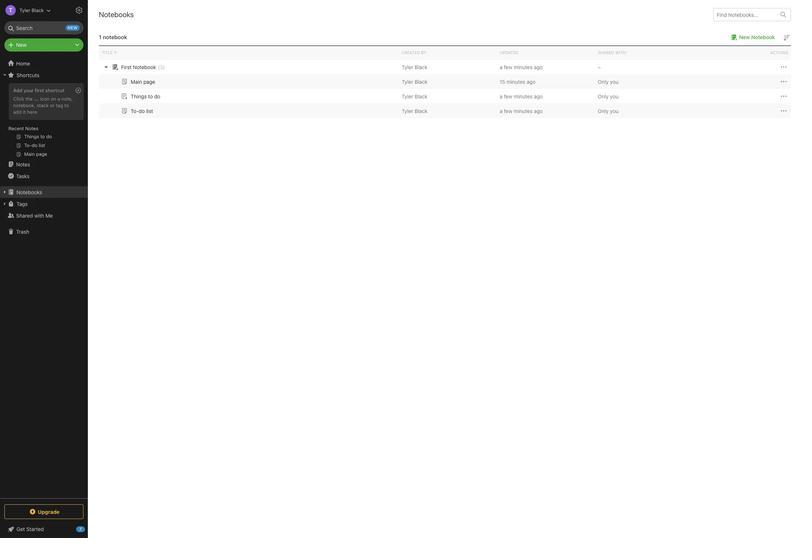 Task type: describe. For each thing, give the bounding box(es) containing it.
only inside main page row
[[598, 79, 609, 85]]

updated button
[[497, 46, 595, 59]]

0 vertical spatial notes
[[25, 126, 38, 132]]

tasks button
[[0, 170, 88, 182]]

(
[[158, 64, 160, 70]]

sort options image
[[783, 33, 792, 42]]

more actions image for only you
[[780, 92, 789, 101]]

main
[[131, 79, 142, 85]]

started
[[26, 527, 44, 533]]

shared
[[598, 50, 615, 55]]

first notebook ( 3 )
[[121, 64, 165, 70]]

tyler black inside field
[[19, 7, 44, 13]]

icon on a note, notebook, stack or tag to add it here.
[[13, 96, 73, 115]]

the
[[25, 96, 33, 102]]

click to collapse image
[[85, 525, 91, 534]]

tags button
[[0, 198, 88, 210]]

black for main page
[[415, 79, 428, 85]]

things to do
[[131, 93, 160, 99]]

a for things to do row
[[500, 93, 503, 99]]

actions
[[771, 50, 789, 55]]

more actions image for –
[[780, 63, 789, 71]]

–
[[598, 64, 601, 70]]

shared with me link
[[0, 210, 88, 222]]

more actions field inside first notebook row
[[780, 63, 789, 71]]

notebooks link
[[0, 186, 88, 198]]

to-do list row
[[99, 104, 792, 118]]

only you for do
[[598, 93, 619, 99]]

created by button
[[399, 46, 497, 59]]

note,
[[61, 96, 73, 102]]

Search text field
[[10, 21, 78, 34]]

do inside button
[[154, 93, 160, 99]]

row group inside notebooks element
[[99, 60, 792, 118]]

shared with
[[598, 50, 626, 55]]

a few minutes ago inside first notebook row
[[500, 64, 543, 70]]

new
[[68, 25, 78, 30]]

actions button
[[693, 46, 792, 59]]

shortcut
[[45, 88, 65, 93]]

icon
[[40, 96, 49, 102]]

notebook for new
[[752, 34, 776, 40]]

15
[[500, 79, 506, 85]]

new notebook
[[740, 34, 776, 40]]

with
[[616, 50, 626, 55]]

new for new
[[16, 42, 27, 48]]

ago for more actions field within first notebook row
[[534, 64, 543, 70]]

more actions image for a few minutes ago
[[780, 107, 789, 115]]

upgrade button
[[4, 505, 84, 520]]

notebooks element
[[88, 0, 803, 539]]

only for list
[[598, 108, 609, 114]]

first
[[35, 88, 44, 93]]

few for things to do
[[504, 93, 513, 99]]

expand notebooks image
[[2, 189, 8, 195]]

first notebook row
[[99, 60, 792, 74]]

shared
[[16, 213, 33, 219]]

created
[[402, 50, 420, 55]]

trash
[[16, 229, 29, 235]]

Help and Learning task checklist field
[[0, 524, 88, 536]]

arrow image
[[102, 63, 111, 71]]

your
[[24, 88, 34, 93]]

to-do list 3 element
[[131, 108, 153, 114]]

upgrade
[[38, 509, 60, 516]]

more actions field for main page
[[780, 77, 789, 86]]

tasks
[[16, 173, 29, 179]]

tyler for to-do list
[[402, 108, 414, 114]]

things to do 2 element
[[131, 93, 160, 99]]

shortcuts
[[16, 72, 39, 78]]

title
[[102, 50, 113, 55]]

title button
[[99, 46, 399, 59]]

notes link
[[0, 159, 88, 170]]

tyler for things to do
[[402, 93, 414, 99]]

Find Notebooks… text field
[[714, 9, 777, 21]]

to inside button
[[148, 93, 153, 99]]

black inside field
[[32, 7, 44, 13]]

few inside first notebook row
[[504, 64, 513, 70]]

things
[[131, 93, 147, 99]]

tyler black inside first notebook row
[[402, 64, 428, 70]]

things to do button
[[120, 92, 160, 101]]

to-
[[131, 108, 139, 114]]

click
[[13, 96, 24, 102]]

main page 1 element
[[131, 79, 155, 85]]

first
[[121, 64, 132, 70]]

more actions field for things to do
[[780, 92, 789, 101]]

tree containing home
[[0, 58, 88, 499]]

list
[[146, 108, 153, 114]]

home
[[16, 60, 30, 66]]

black for to-do list
[[415, 108, 428, 114]]

notebook
[[103, 34, 127, 40]]

only you inside main page row
[[598, 79, 619, 85]]

main page row
[[99, 74, 792, 89]]

minutes for more actions field in to-do list "row"
[[514, 108, 533, 114]]



Task type: vqa. For each thing, say whether or not it's contained in the screenshot.
a few minutes ago's More actions image
yes



Task type: locate. For each thing, give the bounding box(es) containing it.
3 few from the top
[[504, 108, 513, 114]]

1 vertical spatial few
[[504, 93, 513, 99]]

main page button
[[120, 77, 155, 86]]

0 horizontal spatial new
[[16, 42, 27, 48]]

1 horizontal spatial new
[[740, 34, 750, 40]]

to inside icon on a note, notebook, stack or tag to add it here.
[[64, 103, 69, 108]]

group
[[0, 81, 88, 162]]

2 vertical spatial only
[[598, 108, 609, 114]]

3
[[160, 64, 163, 70]]

only for do
[[598, 93, 609, 99]]

1 only from the top
[[598, 79, 609, 85]]

only
[[598, 79, 609, 85], [598, 93, 609, 99], [598, 108, 609, 114]]

notebook for first
[[133, 64, 156, 70]]

3 you from the top
[[610, 108, 619, 114]]

row group
[[99, 60, 792, 118]]

few for to-do list
[[504, 108, 513, 114]]

0 horizontal spatial do
[[139, 108, 145, 114]]

2 vertical spatial only you
[[598, 108, 619, 114]]

2 more actions image from the top
[[780, 92, 789, 101]]

more actions image inside first notebook row
[[780, 63, 789, 71]]

more actions image inside main page row
[[780, 77, 789, 86]]

2 more actions image from the top
[[780, 107, 789, 115]]

or
[[50, 103, 55, 108]]

to-do list button
[[120, 107, 153, 115]]

2 you from the top
[[610, 93, 619, 99]]

...
[[34, 96, 39, 102]]

you inside to-do list "row"
[[610, 108, 619, 114]]

1 you from the top
[[610, 79, 619, 85]]

it
[[23, 109, 26, 115]]

black inside to-do list "row"
[[415, 108, 428, 114]]

minutes inside main page row
[[507, 79, 526, 85]]

1 few from the top
[[504, 64, 513, 70]]

1 vertical spatial notebook
[[133, 64, 156, 70]]

Account field
[[0, 3, 51, 18]]

black up search text box
[[32, 7, 44, 13]]

add
[[13, 109, 22, 115]]

1 vertical spatial more actions image
[[780, 107, 789, 115]]

things to do row
[[99, 89, 792, 104]]

minutes inside first notebook row
[[514, 64, 533, 70]]

new inside 'button'
[[740, 34, 750, 40]]

tyler black inside to-do list "row"
[[402, 108, 428, 114]]

tyler black for main page
[[402, 79, 428, 85]]

1 vertical spatial more actions image
[[780, 92, 789, 101]]

get
[[16, 527, 25, 533]]

ago for more actions field in to-do list "row"
[[534, 108, 543, 114]]

black down things to do row
[[415, 108, 428, 114]]

do left list
[[139, 108, 145, 114]]

a few minutes ago for things to do
[[500, 93, 543, 99]]

more actions field inside things to do row
[[780, 92, 789, 101]]

minutes inside to-do list "row"
[[514, 108, 533, 114]]

notebook left (
[[133, 64, 156, 70]]

0 horizontal spatial to
[[64, 103, 69, 108]]

notebooks up tags
[[16, 189, 42, 195]]

only you for list
[[598, 108, 619, 114]]

minutes
[[514, 64, 533, 70], [507, 79, 526, 85], [514, 93, 533, 99], [514, 108, 533, 114]]

few inside things to do row
[[504, 93, 513, 99]]

me
[[46, 213, 53, 219]]

minutes inside things to do row
[[514, 93, 533, 99]]

more actions field inside to-do list "row"
[[780, 107, 789, 115]]

main page
[[131, 79, 155, 85]]

click the ...
[[13, 96, 39, 102]]

to-do list
[[131, 108, 153, 114]]

notes up tasks
[[16, 161, 30, 168]]

0 vertical spatial few
[[504, 64, 513, 70]]

0 vertical spatial more actions image
[[780, 63, 789, 71]]

1 vertical spatial new
[[16, 42, 27, 48]]

1
[[99, 34, 101, 40]]

new button
[[4, 38, 84, 52]]

ago
[[534, 64, 543, 70], [527, 79, 536, 85], [534, 93, 543, 99], [534, 108, 543, 114]]

recent
[[8, 126, 24, 132]]

black up to-do list "row"
[[415, 93, 428, 99]]

here.
[[27, 109, 38, 115]]

only you inside to-do list "row"
[[598, 108, 619, 114]]

minutes for more actions field within first notebook row
[[514, 64, 533, 70]]

few
[[504, 64, 513, 70], [504, 93, 513, 99], [504, 108, 513, 114]]

1 vertical spatial you
[[610, 93, 619, 99]]

more actions field for to-do list
[[780, 107, 789, 115]]

2 only you from the top
[[598, 93, 619, 99]]

more actions image inside to-do list "row"
[[780, 107, 789, 115]]

0 vertical spatial to
[[148, 93, 153, 99]]

get started
[[16, 527, 44, 533]]

notebook up actions
[[752, 34, 776, 40]]

black down first notebook row
[[415, 79, 428, 85]]

settings image
[[75, 6, 84, 15]]

add
[[13, 88, 22, 93]]

notebooks up notebook
[[99, 10, 134, 19]]

few inside to-do list "row"
[[504, 108, 513, 114]]

1 horizontal spatial notebook
[[752, 34, 776, 40]]

1 vertical spatial only you
[[598, 93, 619, 99]]

recent notes
[[8, 126, 38, 132]]

tyler black
[[19, 7, 44, 13], [402, 64, 428, 70], [402, 79, 428, 85], [402, 93, 428, 99], [402, 108, 428, 114]]

on
[[51, 96, 56, 102]]

0 vertical spatial new
[[740, 34, 750, 40]]

new inside popup button
[[16, 42, 27, 48]]

1 horizontal spatial do
[[154, 93, 160, 99]]

1 vertical spatial only
[[598, 93, 609, 99]]

you for list
[[610, 108, 619, 114]]

you for do
[[610, 93, 619, 99]]

1 vertical spatial do
[[139, 108, 145, 114]]

1 vertical spatial to
[[64, 103, 69, 108]]

shared with me
[[16, 213, 53, 219]]

a
[[500, 64, 503, 70], [500, 93, 503, 99], [58, 96, 60, 102], [500, 108, 503, 114]]

tyler black inside things to do row
[[402, 93, 428, 99]]

to down note,
[[64, 103, 69, 108]]

row group containing first notebook
[[99, 60, 792, 118]]

notes
[[25, 126, 38, 132], [16, 161, 30, 168]]

home link
[[0, 58, 88, 69]]

a inside to-do list "row"
[[500, 108, 503, 114]]

you inside main page row
[[610, 79, 619, 85]]

2 only from the top
[[598, 93, 609, 99]]

you inside things to do row
[[610, 93, 619, 99]]

tyler for main page
[[402, 79, 414, 85]]

a few minutes ago inside things to do row
[[500, 93, 543, 99]]

0 vertical spatial you
[[610, 79, 619, 85]]

add your first shortcut
[[13, 88, 65, 93]]

tyler black inside main page row
[[402, 79, 428, 85]]

7
[[79, 528, 82, 532]]

a few minutes ago for to-do list
[[500, 108, 543, 114]]

notebook inside row
[[133, 64, 156, 70]]

only inside things to do row
[[598, 93, 609, 99]]

a few minutes ago inside to-do list "row"
[[500, 108, 543, 114]]

More actions field
[[780, 63, 789, 71], [780, 77, 789, 86], [780, 92, 789, 101], [780, 107, 789, 115]]

ago inside to-do list "row"
[[534, 108, 543, 114]]

4 more actions field from the top
[[780, 107, 789, 115]]

more actions image
[[780, 77, 789, 86], [780, 107, 789, 115]]

updated
[[500, 50, 519, 55]]

only inside to-do list "row"
[[598, 108, 609, 114]]

more actions field inside main page row
[[780, 77, 789, 86]]

a for to-do list "row"
[[500, 108, 503, 114]]

notebook
[[752, 34, 776, 40], [133, 64, 156, 70]]

shortcuts button
[[0, 69, 88, 81]]

0 vertical spatial do
[[154, 93, 160, 99]]

new up "actions" button
[[740, 34, 750, 40]]

more actions image for 15 minutes ago
[[780, 77, 789, 86]]

a inside things to do row
[[500, 93, 503, 99]]

only you
[[598, 79, 619, 85], [598, 93, 619, 99], [598, 108, 619, 114]]

3 only you from the top
[[598, 108, 619, 114]]

tree
[[0, 58, 88, 499]]

3 more actions field from the top
[[780, 92, 789, 101]]

Sort field
[[783, 33, 792, 42]]

15 minutes ago
[[500, 79, 536, 85]]

a inside icon on a note, notebook, stack or tag to add it here.
[[58, 96, 60, 102]]

tyler inside things to do row
[[402, 93, 414, 99]]

1 more actions image from the top
[[780, 77, 789, 86]]

1 more actions image from the top
[[780, 63, 789, 71]]

tyler inside to-do list "row"
[[402, 108, 414, 114]]

only you inside things to do row
[[598, 93, 619, 99]]

more actions image
[[780, 63, 789, 71], [780, 92, 789, 101]]

with
[[34, 213, 44, 219]]

0 vertical spatial more actions image
[[780, 77, 789, 86]]

black down by
[[415, 64, 428, 70]]

minutes for more actions field within things to do row
[[514, 93, 533, 99]]

to
[[148, 93, 153, 99], [64, 103, 69, 108]]

3 only from the top
[[598, 108, 609, 114]]

0 vertical spatial a few minutes ago
[[500, 64, 543, 70]]

notebooks
[[99, 10, 134, 19], [16, 189, 42, 195]]

a few minutes ago
[[500, 64, 543, 70], [500, 93, 543, 99], [500, 108, 543, 114]]

black for things to do
[[415, 93, 428, 99]]

1 vertical spatial notes
[[16, 161, 30, 168]]

1 vertical spatial a few minutes ago
[[500, 93, 543, 99]]

new for new notebook
[[740, 34, 750, 40]]

tyler inside main page row
[[402, 79, 414, 85]]

trash link
[[0, 226, 88, 238]]

by
[[421, 50, 427, 55]]

tyler
[[19, 7, 30, 13], [402, 64, 414, 70], [402, 79, 414, 85], [402, 93, 414, 99], [402, 108, 414, 114]]

ago for more actions field within things to do row
[[534, 93, 543, 99]]

2 vertical spatial a few minutes ago
[[500, 108, 543, 114]]

0 horizontal spatial notebook
[[133, 64, 156, 70]]

expand tags image
[[2, 201, 8, 207]]

1 notebook
[[99, 34, 127, 40]]

2 more actions field from the top
[[780, 77, 789, 86]]

new search field
[[10, 21, 80, 34]]

0 horizontal spatial notebooks
[[16, 189, 42, 195]]

2 few from the top
[[504, 93, 513, 99]]

2 a few minutes ago from the top
[[500, 93, 543, 99]]

ago inside things to do row
[[534, 93, 543, 99]]

new up home
[[16, 42, 27, 48]]

2 vertical spatial you
[[610, 108, 619, 114]]

black inside things to do row
[[415, 93, 428, 99]]

3 a few minutes ago from the top
[[500, 108, 543, 114]]

you
[[610, 79, 619, 85], [610, 93, 619, 99], [610, 108, 619, 114]]

stack
[[37, 103, 49, 108]]

group containing add your first shortcut
[[0, 81, 88, 162]]

1 horizontal spatial to
[[148, 93, 153, 99]]

do down page
[[154, 93, 160, 99]]

shared with button
[[595, 46, 693, 59]]

notebook inside 'button'
[[752, 34, 776, 40]]

new notebook button
[[729, 33, 776, 42]]

tag
[[56, 103, 63, 108]]

do inside button
[[139, 108, 145, 114]]

ago inside first notebook row
[[534, 64, 543, 70]]

tyler black for to-do list
[[402, 108, 428, 114]]

1 horizontal spatial notebooks
[[99, 10, 134, 19]]

black inside first notebook row
[[415, 64, 428, 70]]

notebook,
[[13, 103, 36, 108]]

page
[[144, 79, 155, 85]]

black inside main page row
[[415, 79, 428, 85]]

2 vertical spatial few
[[504, 108, 513, 114]]

)
[[163, 64, 165, 70]]

a for first notebook row
[[500, 64, 503, 70]]

do
[[154, 93, 160, 99], [139, 108, 145, 114]]

1 more actions field from the top
[[780, 63, 789, 71]]

tyler black for things to do
[[402, 93, 428, 99]]

to right things
[[148, 93, 153, 99]]

1 a few minutes ago from the top
[[500, 64, 543, 70]]

more actions image inside things to do row
[[780, 92, 789, 101]]

created by
[[402, 50, 427, 55]]

1 vertical spatial notebooks
[[16, 189, 42, 195]]

black
[[32, 7, 44, 13], [415, 64, 428, 70], [415, 79, 428, 85], [415, 93, 428, 99], [415, 108, 428, 114]]

ago inside main page row
[[527, 79, 536, 85]]

new
[[740, 34, 750, 40], [16, 42, 27, 48]]

tags
[[16, 201, 28, 207]]

0 vertical spatial only
[[598, 79, 609, 85]]

notes right recent
[[25, 126, 38, 132]]

0 vertical spatial notebooks
[[99, 10, 134, 19]]

0 vertical spatial only you
[[598, 79, 619, 85]]

a inside first notebook row
[[500, 64, 503, 70]]

tyler inside first notebook row
[[402, 64, 414, 70]]

0 vertical spatial notebook
[[752, 34, 776, 40]]

tyler inside field
[[19, 7, 30, 13]]

1 only you from the top
[[598, 79, 619, 85]]



